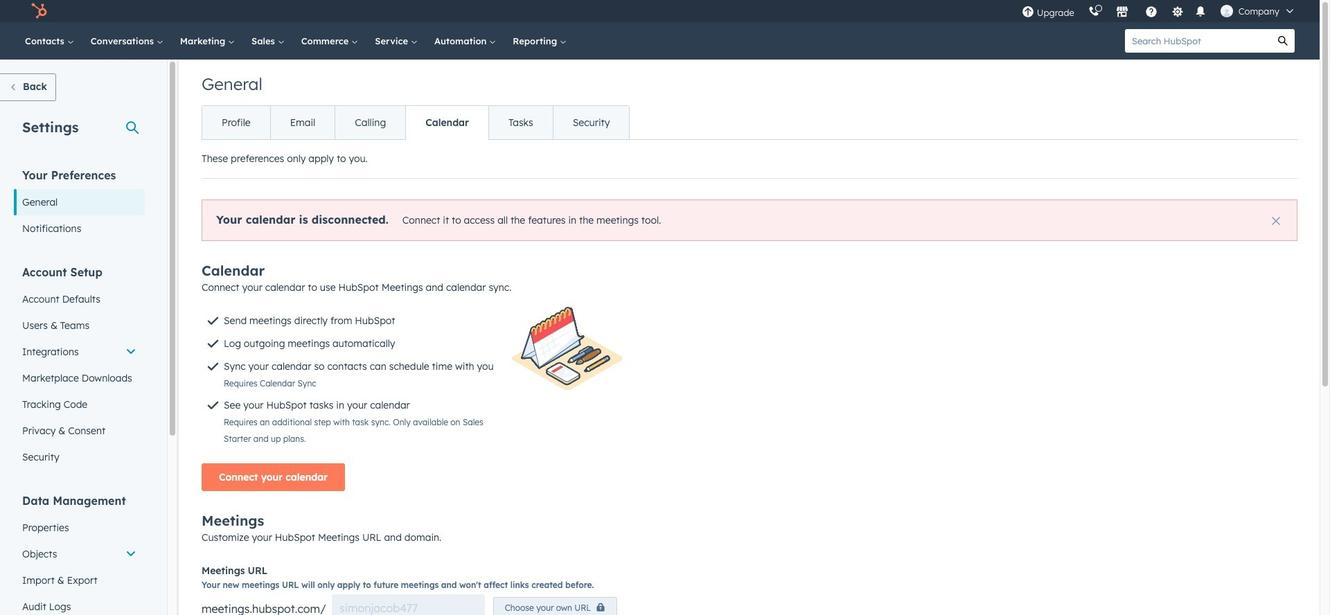 Task type: vqa. For each thing, say whether or not it's contained in the screenshot.
navigation
yes



Task type: describe. For each thing, give the bounding box(es) containing it.
account setup element
[[14, 265, 145, 471]]

marketplaces image
[[1116, 6, 1129, 19]]

jacob simon image
[[1221, 5, 1233, 17]]

your preferences element
[[14, 168, 145, 242]]

data management element
[[14, 493, 145, 615]]



Task type: locate. For each thing, give the bounding box(es) containing it.
navigation
[[202, 105, 630, 140]]

alert
[[202, 200, 1298, 241]]

None text field
[[332, 595, 485, 615]]

Search HubSpot search field
[[1126, 29, 1272, 53]]

close image
[[1272, 217, 1281, 225]]

menu
[[1015, 0, 1304, 22]]



